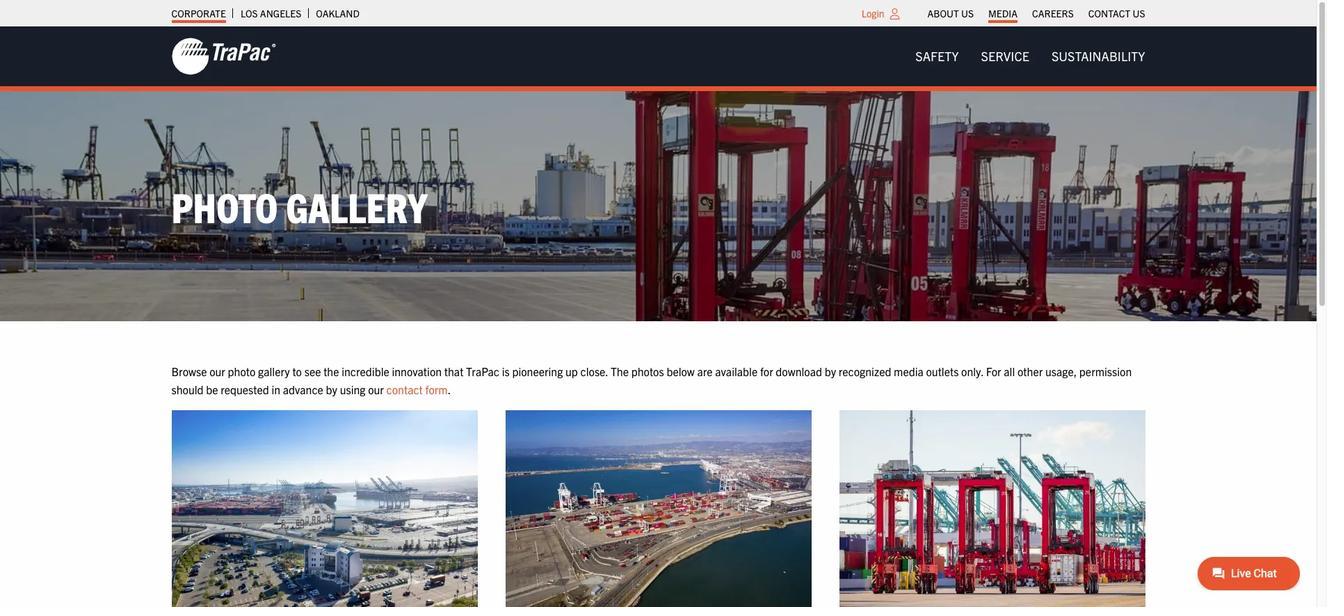 Task type: vqa. For each thing, say whether or not it's contained in the screenshot.
Truck in the 1st in California to implement automated truck handling system, on-dock rail, and customs scanning
no



Task type: locate. For each thing, give the bounding box(es) containing it.
0 vertical spatial menu bar
[[920, 3, 1153, 23]]

recognized
[[839, 365, 891, 379]]

menu bar
[[920, 3, 1153, 23], [905, 42, 1156, 70]]

that
[[444, 365, 464, 379]]

the
[[324, 365, 339, 379]]

media
[[988, 7, 1018, 19]]

us right about
[[961, 7, 974, 19]]

photo
[[171, 181, 278, 232]]

for
[[986, 365, 1001, 379]]

1 us from the left
[[961, 7, 974, 19]]

in
[[272, 383, 280, 397]]

all
[[1004, 365, 1015, 379]]

main content
[[158, 363, 1327, 607]]

login link
[[862, 7, 884, 19]]

menu bar containing about us
[[920, 3, 1153, 23]]

contact us link
[[1088, 3, 1145, 23]]

1 vertical spatial our
[[368, 383, 384, 397]]

are
[[697, 365, 713, 379]]

available
[[715, 365, 758, 379]]

our up be
[[209, 365, 225, 379]]

browse
[[171, 365, 207, 379]]

by down the
[[326, 383, 337, 397]]

.
[[448, 383, 451, 397]]

0 horizontal spatial us
[[961, 7, 974, 19]]

by
[[825, 365, 836, 379], [326, 383, 337, 397]]

about
[[928, 7, 959, 19]]

other
[[1018, 365, 1043, 379]]

1 vertical spatial menu bar
[[905, 42, 1156, 70]]

us inside "link"
[[1133, 7, 1145, 19]]

for
[[760, 365, 773, 379]]

us for contact us
[[1133, 7, 1145, 19]]

1 horizontal spatial by
[[825, 365, 836, 379]]

gallery
[[258, 365, 290, 379]]

los angeles link
[[241, 3, 301, 23]]

should
[[171, 383, 204, 397]]

0 horizontal spatial by
[[326, 383, 337, 397]]

corporate
[[171, 7, 226, 19]]

us right contact
[[1133, 7, 1145, 19]]

media link
[[988, 3, 1018, 23]]

1 horizontal spatial us
[[1133, 7, 1145, 19]]

contact us
[[1088, 7, 1145, 19]]

gallery
[[286, 181, 427, 232]]

incredible
[[342, 365, 389, 379]]

safety link
[[905, 42, 970, 70]]

advance
[[283, 383, 323, 397]]

menu bar up service at the right top of page
[[920, 3, 1153, 23]]

about us link
[[928, 3, 974, 23]]

trapac los angeles image
[[171, 410, 478, 607]]

us
[[961, 7, 974, 19], [1133, 7, 1145, 19]]

contact form .
[[386, 383, 451, 397]]

our
[[209, 365, 225, 379], [368, 383, 384, 397]]

menu bar containing safety
[[905, 42, 1156, 70]]

by right download
[[825, 365, 836, 379]]

pioneering
[[512, 365, 563, 379]]

1 horizontal spatial our
[[368, 383, 384, 397]]

0 horizontal spatial our
[[209, 365, 225, 379]]

our down incredible
[[368, 383, 384, 397]]

media
[[894, 365, 924, 379]]

only.
[[961, 365, 984, 379]]

corporate image
[[171, 37, 276, 76]]

the
[[611, 365, 629, 379]]

up
[[566, 365, 578, 379]]

1 vertical spatial by
[[326, 383, 337, 397]]

2 us from the left
[[1133, 7, 1145, 19]]

menu bar down careers link at the right of page
[[905, 42, 1156, 70]]

photos
[[631, 365, 664, 379]]

oakland link
[[316, 3, 360, 23]]



Task type: describe. For each thing, give the bounding box(es) containing it.
angeles
[[260, 7, 301, 19]]

requested
[[221, 383, 269, 397]]

is
[[502, 365, 510, 379]]

see
[[304, 365, 321, 379]]

corporate link
[[171, 3, 226, 23]]

careers
[[1032, 7, 1074, 19]]

careers link
[[1032, 3, 1074, 23]]

login
[[862, 7, 884, 19]]

browse our photo gallery to see the incredible innovation that trapac is pioneering up close. the photos below are available for download by recognized media outlets only. for all other usage, permission should be requested in advance by using our
[[171, 365, 1132, 397]]

below
[[667, 365, 695, 379]]

los
[[241, 7, 258, 19]]

permission
[[1079, 365, 1132, 379]]

photo gallery
[[171, 181, 427, 232]]

about us
[[928, 7, 974, 19]]

main content containing browse our photo gallery to see the incredible innovation that trapac is pioneering up close. the photos below are available for download by recognized media outlets only. for all other usage, permission should be requested in advance by using our
[[158, 363, 1327, 607]]

service
[[981, 48, 1029, 64]]

sustainability
[[1052, 48, 1145, 64]]

los angeles
[[241, 7, 301, 19]]

trapac oakland image
[[505, 410, 811, 607]]

trapac
[[466, 365, 499, 379]]

contact
[[1088, 7, 1131, 19]]

to
[[292, 365, 302, 379]]

contact form link
[[386, 383, 448, 397]]

0 vertical spatial by
[[825, 365, 836, 379]]

innovation
[[392, 365, 442, 379]]

service link
[[970, 42, 1041, 70]]

be
[[206, 383, 218, 397]]

sustainability link
[[1041, 42, 1156, 70]]

contact
[[386, 383, 423, 397]]

photo
[[228, 365, 256, 379]]

0 vertical spatial our
[[209, 365, 225, 379]]

oakland
[[316, 7, 360, 19]]

outlets
[[926, 365, 959, 379]]

form
[[425, 383, 448, 397]]

trapac los angeles automated straddle carrier image
[[839, 410, 1145, 607]]

safety
[[916, 48, 959, 64]]

usage,
[[1045, 365, 1077, 379]]

close.
[[580, 365, 608, 379]]

using
[[340, 383, 366, 397]]

light image
[[890, 8, 900, 19]]

us for about us
[[961, 7, 974, 19]]

download
[[776, 365, 822, 379]]



